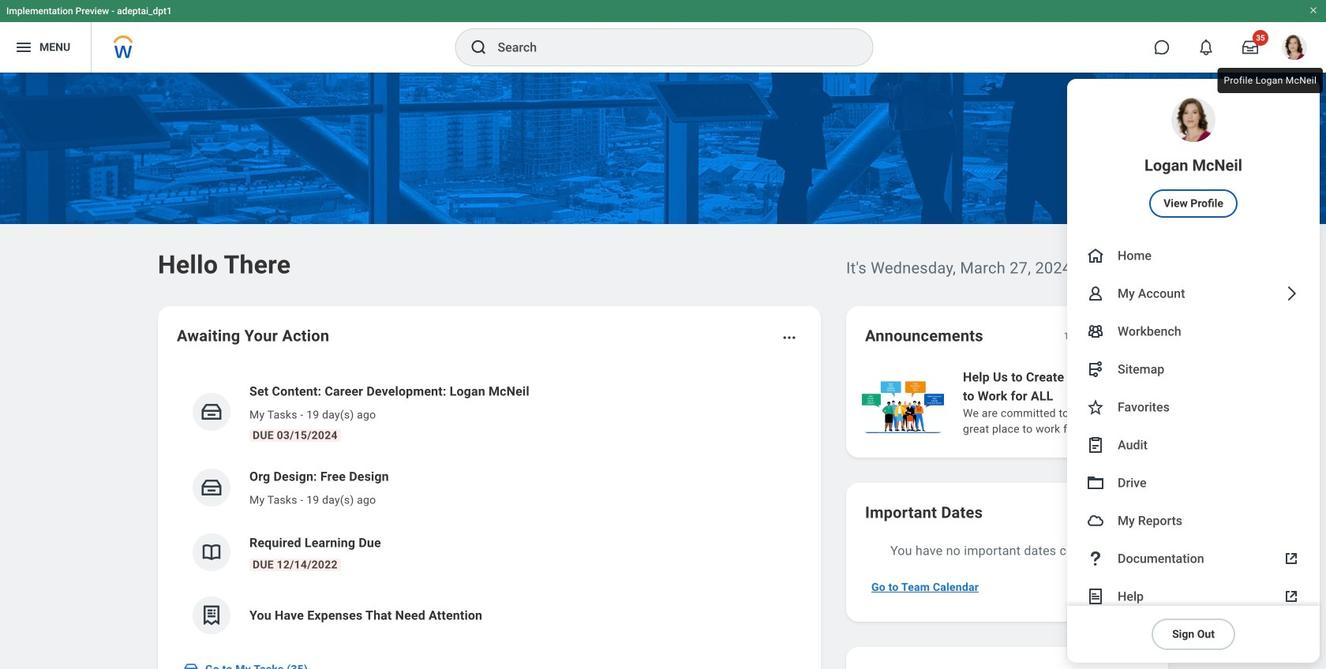 Task type: describe. For each thing, give the bounding box(es) containing it.
7 menu item from the top
[[1068, 427, 1321, 464]]

paste image
[[1087, 436, 1106, 455]]

star image
[[1087, 398, 1106, 417]]

1 vertical spatial inbox image
[[200, 476, 224, 500]]

1 horizontal spatial list
[[859, 366, 1327, 439]]

ext link image for 11th menu item from the top
[[1283, 588, 1302, 607]]

contact card matrix manager image
[[1087, 322, 1106, 341]]

folder open image
[[1087, 474, 1106, 493]]

ext link image for second menu item from the bottom of the page
[[1283, 550, 1302, 569]]

6 menu item from the top
[[1068, 389, 1321, 427]]

close environment banner image
[[1310, 6, 1319, 15]]

3 menu item from the top
[[1068, 275, 1321, 313]]

search image
[[470, 38, 489, 57]]

4 menu item from the top
[[1068, 313, 1321, 351]]

chevron right small image
[[1129, 329, 1145, 344]]

question image
[[1087, 550, 1106, 569]]

justify image
[[14, 38, 33, 57]]

2 vertical spatial inbox image
[[183, 662, 199, 670]]

11 menu item from the top
[[1068, 578, 1321, 616]]

2 menu item from the top
[[1068, 237, 1321, 275]]



Task type: locate. For each thing, give the bounding box(es) containing it.
avatar image
[[1087, 512, 1106, 531]]

tooltip
[[1215, 65, 1327, 96]]

document image
[[1087, 588, 1106, 607]]

logan mcneil image
[[1283, 35, 1308, 60]]

0 horizontal spatial list
[[177, 370, 802, 648]]

inbox large image
[[1243, 39, 1259, 55]]

10 menu item from the top
[[1068, 540, 1321, 578]]

list
[[859, 366, 1327, 439], [177, 370, 802, 648]]

1 ext link image from the top
[[1283, 550, 1302, 569]]

1 menu item from the top
[[1068, 79, 1321, 237]]

ext link image
[[1283, 550, 1302, 569], [1283, 588, 1302, 607]]

home image
[[1087, 246, 1106, 265]]

Search Workday  search field
[[498, 30, 841, 65]]

1 vertical spatial ext link image
[[1283, 588, 1302, 607]]

menu item
[[1068, 79, 1321, 237], [1068, 237, 1321, 275], [1068, 275, 1321, 313], [1068, 313, 1321, 351], [1068, 351, 1321, 389], [1068, 389, 1321, 427], [1068, 427, 1321, 464], [1068, 464, 1321, 502], [1068, 502, 1321, 540], [1068, 540, 1321, 578], [1068, 578, 1321, 616]]

notifications large image
[[1199, 39, 1215, 55]]

inbox image
[[200, 400, 224, 424], [200, 476, 224, 500], [183, 662, 199, 670]]

dashboard expenses image
[[200, 604, 224, 628]]

status
[[1064, 330, 1090, 343]]

banner
[[0, 0, 1327, 663]]

5 menu item from the top
[[1068, 351, 1321, 389]]

related actions image
[[782, 330, 798, 346]]

9 menu item from the top
[[1068, 502, 1321, 540]]

main content
[[0, 73, 1327, 670]]

0 vertical spatial inbox image
[[200, 400, 224, 424]]

2 ext link image from the top
[[1283, 588, 1302, 607]]

0 vertical spatial ext link image
[[1283, 550, 1302, 569]]

chevron left small image
[[1101, 329, 1117, 344]]

book open image
[[200, 541, 224, 565]]

endpoints image
[[1087, 360, 1106, 379]]

8 menu item from the top
[[1068, 464, 1321, 502]]

menu
[[1068, 79, 1321, 663]]



Task type: vqa. For each thing, say whether or not it's contained in the screenshot.
&
no



